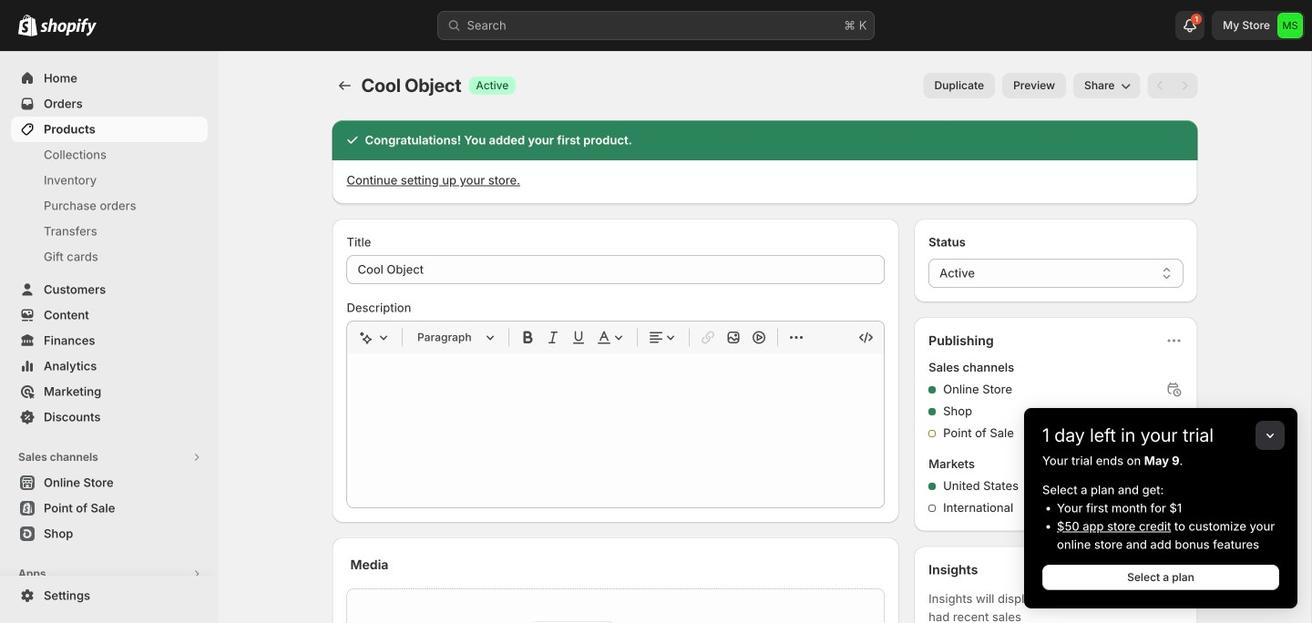 Task type: locate. For each thing, give the bounding box(es) containing it.
next image
[[1176, 77, 1194, 95]]

my store image
[[1278, 13, 1303, 38]]

previous image
[[1152, 77, 1170, 95]]

shopify image
[[18, 14, 37, 36], [40, 18, 97, 36]]

0 horizontal spatial shopify image
[[18, 14, 37, 36]]



Task type: vqa. For each thing, say whether or not it's contained in the screenshot.
THE SEARCH COLLECTIONS text field
no



Task type: describe. For each thing, give the bounding box(es) containing it.
Short sleeve t-shirt text field
[[347, 255, 885, 284]]

1 horizontal spatial shopify image
[[40, 18, 97, 36]]



